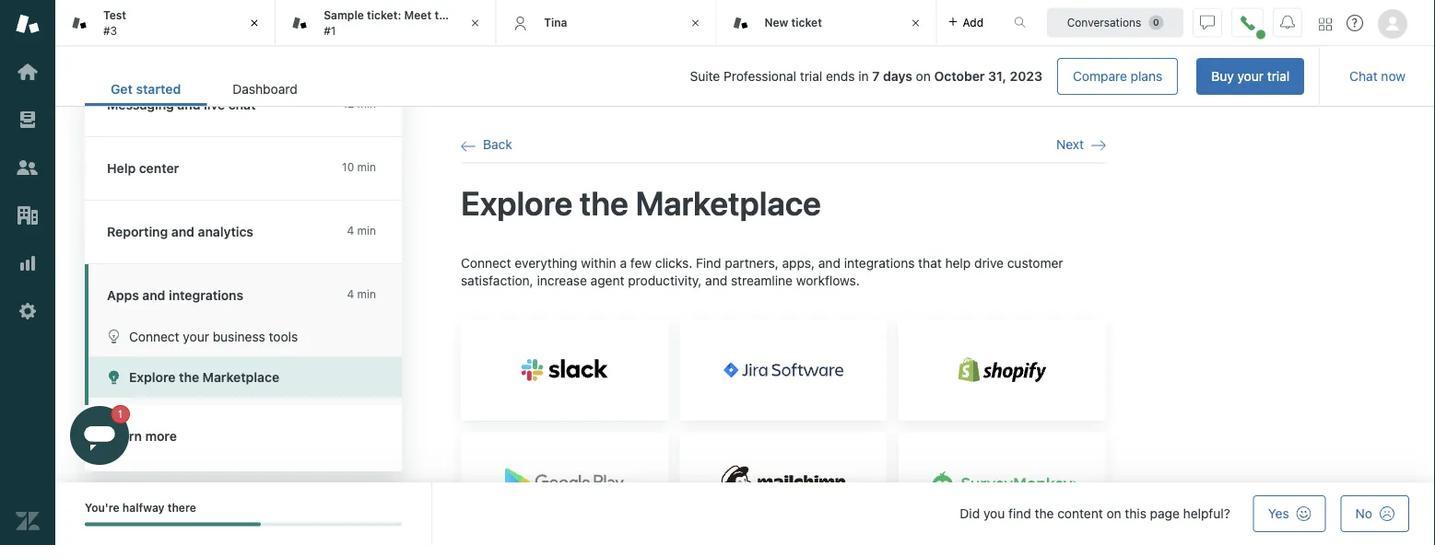 Task type: locate. For each thing, give the bounding box(es) containing it.
main element
[[0, 0, 55, 546]]

2 horizontal spatial close image
[[907, 14, 925, 32]]

1 horizontal spatial your
[[1237, 69, 1264, 84]]

0 horizontal spatial trial
[[800, 69, 822, 84]]

0 horizontal spatial your
[[183, 329, 209, 344]]

the inside content-title region
[[580, 183, 628, 222]]

marketplace inside content-title region
[[635, 183, 821, 222]]

close image
[[466, 14, 484, 32]]

section
[[338, 58, 1304, 95]]

1 horizontal spatial close image
[[686, 14, 705, 32]]

0 horizontal spatial integrations
[[169, 288, 243, 303]]

#3
[[103, 24, 117, 37]]

1 vertical spatial on
[[1106, 506, 1121, 522]]

connect for connect your business tools
[[129, 329, 179, 344]]

trial
[[1267, 69, 1290, 84], [800, 69, 822, 84]]

tina tab
[[496, 0, 717, 46]]

connect up the satisfaction,
[[461, 255, 511, 271]]

0 horizontal spatial ticket
[[455, 9, 486, 22]]

and right "apps"
[[142, 288, 165, 303]]

compare
[[1073, 69, 1127, 84]]

0 vertical spatial explore the marketplace
[[461, 183, 821, 222]]

October 31, 2023 text field
[[934, 69, 1042, 84]]

connect everything within a few clicks. find partners, apps, and integrations that help drive customer satisfaction, increase agent productivity, and streamline workflows. region
[[461, 254, 1106, 546]]

3 min from the top
[[357, 224, 376, 237]]

more
[[145, 429, 177, 444]]

conversations
[[1067, 16, 1141, 29]]

trial inside "button"
[[1267, 69, 1290, 84]]

customer
[[1007, 255, 1063, 271]]

explore the marketplace
[[461, 183, 821, 222], [129, 370, 279, 385]]

help
[[945, 255, 971, 271]]

close image up dashboard tab
[[245, 14, 264, 32]]

satisfaction,
[[461, 273, 533, 289]]

and left live
[[177, 97, 200, 112]]

min inside the apps and integrations heading
[[357, 288, 376, 301]]

agent
[[591, 273, 624, 289]]

31,
[[988, 69, 1007, 84]]

4 min inside the apps and integrations heading
[[347, 288, 376, 301]]

ticket right "new"
[[791, 16, 822, 29]]

0 horizontal spatial explore
[[129, 370, 176, 385]]

on right days
[[916, 69, 931, 84]]

1 vertical spatial your
[[183, 329, 209, 344]]

buy
[[1211, 69, 1234, 84]]

connect inside button
[[129, 329, 179, 344]]

in
[[858, 69, 869, 84]]

4 min
[[347, 224, 376, 237], [347, 288, 376, 301]]

and left analytics at the left of page
[[171, 224, 194, 240]]

4 for apps and integrations
[[347, 288, 354, 301]]

1 4 from the top
[[347, 224, 354, 237]]

zendesk support image
[[16, 12, 40, 36]]

explore the marketplace down connect your business tools
[[129, 370, 279, 385]]

next button
[[1056, 136, 1106, 153]]

few
[[630, 255, 652, 271]]

0 horizontal spatial connect
[[129, 329, 179, 344]]

connect down apps and integrations
[[129, 329, 179, 344]]

1 horizontal spatial marketplace
[[635, 183, 821, 222]]

section containing compare plans
[[338, 58, 1304, 95]]

dashboard tab
[[207, 72, 323, 106]]

4 min from the top
[[357, 288, 376, 301]]

started
[[136, 82, 181, 97]]

1 vertical spatial marketplace
[[202, 370, 279, 385]]

find
[[1008, 506, 1031, 522]]

and for live
[[177, 97, 200, 112]]

tab
[[55, 0, 276, 46], [276, 0, 496, 46]]

0 vertical spatial on
[[916, 69, 931, 84]]

marketplace up find
[[635, 183, 821, 222]]

apps
[[107, 288, 139, 303]]

a
[[620, 255, 627, 271]]

1 vertical spatial 4
[[347, 288, 354, 301]]

your left business
[[183, 329, 209, 344]]

explore
[[461, 183, 573, 222], [129, 370, 176, 385]]

your
[[1237, 69, 1264, 84], [183, 329, 209, 344]]

new ticket tab
[[717, 0, 937, 46]]

live
[[204, 97, 225, 112]]

12
[[342, 97, 354, 110]]

on
[[916, 69, 931, 84], [1106, 506, 1121, 522]]

explore inside content-title region
[[461, 183, 573, 222]]

2 trial from the left
[[800, 69, 822, 84]]

0 horizontal spatial marketplace
[[202, 370, 279, 385]]

connect inside connect everything within a few clicks. find partners, apps, and integrations that help drive customer satisfaction, increase agent productivity, and streamline workflows.
[[461, 255, 511, 271]]

2 4 from the top
[[347, 288, 354, 301]]

7
[[872, 69, 880, 84]]

connect your business tools button
[[88, 316, 402, 357]]

marketplace down business
[[202, 370, 279, 385]]

4 min for analytics
[[347, 224, 376, 237]]

close image left add popup button
[[907, 14, 925, 32]]

1 vertical spatial explore
[[129, 370, 176, 385]]

the right 'meet'
[[434, 9, 452, 22]]

integrations left that
[[844, 255, 915, 271]]

no button
[[1341, 496, 1409, 533]]

0 vertical spatial explore
[[461, 183, 573, 222]]

tab list
[[85, 72, 323, 106]]

business
[[213, 329, 265, 344]]

streamline
[[731, 273, 793, 289]]

close image inside new ticket tab
[[907, 14, 925, 32]]

yes
[[1268, 506, 1289, 522]]

messaging and live chat
[[107, 97, 256, 112]]

admin image
[[16, 300, 40, 324]]

1 horizontal spatial explore the marketplace
[[461, 183, 821, 222]]

the
[[434, 9, 452, 22], [580, 183, 628, 222], [179, 370, 199, 385], [1035, 506, 1054, 522]]

zendesk products image
[[1319, 18, 1332, 31]]

2 4 min from the top
[[347, 288, 376, 301]]

0 horizontal spatial close image
[[245, 14, 264, 32]]

0 vertical spatial 4
[[347, 224, 354, 237]]

and inside heading
[[142, 288, 165, 303]]

your inside connect your business tools button
[[183, 329, 209, 344]]

the down connect your business tools
[[179, 370, 199, 385]]

0 vertical spatial your
[[1237, 69, 1264, 84]]

page
[[1150, 506, 1180, 522]]

buy your trial
[[1211, 69, 1290, 84]]

explore the marketplace up few
[[461, 183, 821, 222]]

integrations up connect your business tools
[[169, 288, 243, 303]]

4 inside the apps and integrations heading
[[347, 288, 354, 301]]

0 vertical spatial marketplace
[[635, 183, 821, 222]]

ticket right 'meet'
[[455, 9, 486, 22]]

footer
[[55, 483, 1435, 546]]

on left this
[[1106, 506, 1121, 522]]

10 min
[[342, 161, 376, 174]]

1 horizontal spatial on
[[1106, 506, 1121, 522]]

2 close image from the left
[[686, 14, 705, 32]]

the up within
[[580, 183, 628, 222]]

help
[[107, 161, 136, 176]]

integrations
[[844, 255, 915, 271], [169, 288, 243, 303]]

close image
[[245, 14, 264, 32], [686, 14, 705, 32], [907, 14, 925, 32]]

0 vertical spatial connect
[[461, 255, 511, 271]]

1 horizontal spatial trial
[[1267, 69, 1290, 84]]

the right find
[[1035, 506, 1054, 522]]

explore up more at the left
[[129, 370, 176, 385]]

your right buy
[[1237, 69, 1264, 84]]

min for analytics
[[357, 224, 376, 237]]

marketplace
[[635, 183, 821, 222], [202, 370, 279, 385]]

trial left 'ends'
[[800, 69, 822, 84]]

min for live
[[357, 97, 376, 110]]

4 for reporting and analytics
[[347, 224, 354, 237]]

4
[[347, 224, 354, 237], [347, 288, 354, 301]]

sample ticket: meet the ticket #1
[[324, 9, 486, 37]]

and for integrations
[[142, 288, 165, 303]]

apps and integrations heading
[[85, 265, 402, 316]]

plans
[[1131, 69, 1162, 84]]

1 vertical spatial connect
[[129, 329, 179, 344]]

progress bar image
[[85, 523, 261, 527]]

notifications image
[[1280, 15, 1295, 30]]

0 vertical spatial integrations
[[844, 255, 915, 271]]

close image inside tina tab
[[686, 14, 705, 32]]

connect for connect everything within a few clicks. find partners, apps, and integrations that help drive customer satisfaction, increase agent productivity, and streamline workflows.
[[461, 255, 511, 271]]

0 horizontal spatial on
[[916, 69, 931, 84]]

1 tab from the left
[[55, 0, 276, 46]]

chat
[[228, 97, 256, 112]]

1 4 min from the top
[[347, 224, 376, 237]]

tab list containing get started
[[85, 72, 323, 106]]

0 horizontal spatial explore the marketplace
[[129, 370, 279, 385]]

1 horizontal spatial explore
[[461, 183, 573, 222]]

1 trial from the left
[[1267, 69, 1290, 84]]

close image up suite
[[686, 14, 705, 32]]

learn more
[[107, 429, 177, 444]]

0 vertical spatial 4 min
[[347, 224, 376, 237]]

tab containing test
[[55, 0, 276, 46]]

content
[[1057, 506, 1103, 522]]

2 tab from the left
[[276, 0, 496, 46]]

trial for professional
[[800, 69, 822, 84]]

chat now
[[1350, 69, 1406, 84]]

1 min from the top
[[357, 97, 376, 110]]

1 horizontal spatial ticket
[[791, 16, 822, 29]]

your inside buy your trial "button"
[[1237, 69, 1264, 84]]

connect
[[461, 255, 511, 271], [129, 329, 179, 344]]

get help image
[[1347, 15, 1363, 31]]

customers image
[[16, 156, 40, 180]]

views image
[[16, 108, 40, 132]]

1 vertical spatial integrations
[[169, 288, 243, 303]]

3 close image from the left
[[907, 14, 925, 32]]

1 vertical spatial explore the marketplace
[[129, 370, 279, 385]]

trial down notifications icon
[[1267, 69, 1290, 84]]

ticket inside the sample ticket: meet the ticket #1
[[455, 9, 486, 22]]

this
[[1125, 506, 1146, 522]]

1 horizontal spatial integrations
[[844, 255, 915, 271]]

2 min from the top
[[357, 161, 376, 174]]

min for integrations
[[357, 288, 376, 301]]

explore down back
[[461, 183, 573, 222]]

new
[[764, 16, 788, 29]]

get started image
[[16, 60, 40, 84]]

back
[[483, 137, 512, 152]]

1 horizontal spatial connect
[[461, 255, 511, 271]]

meet
[[404, 9, 432, 22]]

clicks.
[[655, 255, 692, 271]]

1 vertical spatial 4 min
[[347, 288, 376, 301]]

did you find the content on this page helpful?
[[960, 506, 1230, 522]]



Task type: vqa. For each thing, say whether or not it's contained in the screenshot.
third min from the bottom of the page
yes



Task type: describe. For each thing, give the bounding box(es) containing it.
reporting
[[107, 224, 168, 240]]

and up "workflows." on the bottom right of page
[[818, 255, 841, 271]]

2023
[[1010, 69, 1042, 84]]

professional
[[724, 69, 796, 84]]

button displays agent's chat status as invisible. image
[[1200, 15, 1215, 30]]

get
[[111, 82, 133, 97]]

compare plans button
[[1057, 58, 1178, 95]]

close image for new ticket
[[907, 14, 925, 32]]

4 min for integrations
[[347, 288, 376, 301]]

did
[[960, 506, 980, 522]]

12 min
[[342, 97, 376, 110]]

progress-bar progress bar
[[85, 523, 402, 527]]

analytics
[[198, 224, 253, 240]]

close image for tina
[[686, 14, 705, 32]]

connect everything within a few clicks. find partners, apps, and integrations that help drive customer satisfaction, increase agent productivity, and streamline workflows.
[[461, 255, 1063, 289]]

trial for your
[[1267, 69, 1290, 84]]

apps,
[[782, 255, 815, 271]]

get started
[[111, 82, 181, 97]]

explore the marketplace inside content-title region
[[461, 183, 821, 222]]

add button
[[937, 0, 995, 45]]

learn more button
[[85, 406, 398, 468]]

everything
[[515, 255, 578, 271]]

you're
[[85, 502, 120, 515]]

tina
[[544, 16, 567, 29]]

next
[[1056, 137, 1084, 152]]

explore the marketplace inside button
[[129, 370, 279, 385]]

test #3
[[103, 9, 126, 37]]

test
[[103, 9, 126, 22]]

tools
[[269, 329, 298, 344]]

and for analytics
[[171, 224, 194, 240]]

add
[[963, 16, 983, 29]]

the inside button
[[179, 370, 199, 385]]

on inside "footer"
[[1106, 506, 1121, 522]]

productivity,
[[628, 273, 702, 289]]

on inside section
[[916, 69, 931, 84]]

days
[[883, 69, 912, 84]]

there
[[167, 502, 196, 515]]

10
[[342, 161, 354, 174]]

helpful?
[[1183, 506, 1230, 522]]

marketplace inside button
[[202, 370, 279, 385]]

explore the marketplace button
[[88, 357, 402, 398]]

halfway
[[122, 502, 165, 515]]

messaging
[[107, 97, 174, 112]]

suite
[[690, 69, 720, 84]]

you're halfway there
[[85, 502, 196, 515]]

new ticket
[[764, 16, 822, 29]]

suite professional trial ends in 7 days on october 31, 2023
[[690, 69, 1042, 84]]

back button
[[461, 136, 512, 153]]

now
[[1381, 69, 1406, 84]]

explore inside button
[[129, 370, 176, 385]]

you
[[983, 506, 1005, 522]]

sample
[[324, 9, 364, 22]]

and down find
[[705, 273, 727, 289]]

the inside the sample ticket: meet the ticket #1
[[434, 9, 452, 22]]

your for buy
[[1237, 69, 1264, 84]]

no
[[1355, 506, 1372, 522]]

center
[[139, 161, 179, 176]]

increase
[[537, 273, 587, 289]]

integrations inside connect everything within a few clicks. find partners, apps, and integrations that help drive customer satisfaction, increase agent productivity, and streamline workflows.
[[844, 255, 915, 271]]

help center
[[107, 161, 179, 176]]

your for connect
[[183, 329, 209, 344]]

learn
[[107, 429, 142, 444]]

reporting and analytics
[[107, 224, 253, 240]]

find
[[696, 255, 721, 271]]

organizations image
[[16, 204, 40, 228]]

october
[[934, 69, 985, 84]]

reporting image
[[16, 252, 40, 276]]

1 close image from the left
[[245, 14, 264, 32]]

content-title region
[[461, 182, 1106, 224]]

conversations button
[[1047, 8, 1183, 37]]

chat now button
[[1335, 58, 1420, 95]]

ends
[[826, 69, 855, 84]]

the inside "footer"
[[1035, 506, 1054, 522]]

connect your business tools
[[129, 329, 298, 344]]

yes button
[[1253, 496, 1326, 533]]

#1
[[324, 24, 336, 37]]

tabs tab list
[[55, 0, 995, 46]]

dashboard
[[233, 82, 297, 97]]

ticket inside tab
[[791, 16, 822, 29]]

partners,
[[725, 255, 779, 271]]

that
[[918, 255, 942, 271]]

zendesk image
[[16, 510, 40, 534]]

integrations inside heading
[[169, 288, 243, 303]]

within
[[581, 255, 616, 271]]

compare plans
[[1073, 69, 1162, 84]]

buy your trial button
[[1197, 58, 1304, 95]]

apps and integrations
[[107, 288, 243, 303]]

ticket:
[[367, 9, 401, 22]]

tab containing sample ticket: meet the ticket
[[276, 0, 496, 46]]

drive
[[974, 255, 1004, 271]]

chat
[[1350, 69, 1378, 84]]

workflows.
[[796, 273, 860, 289]]

footer containing did you find the content on this page helpful?
[[55, 483, 1435, 546]]



